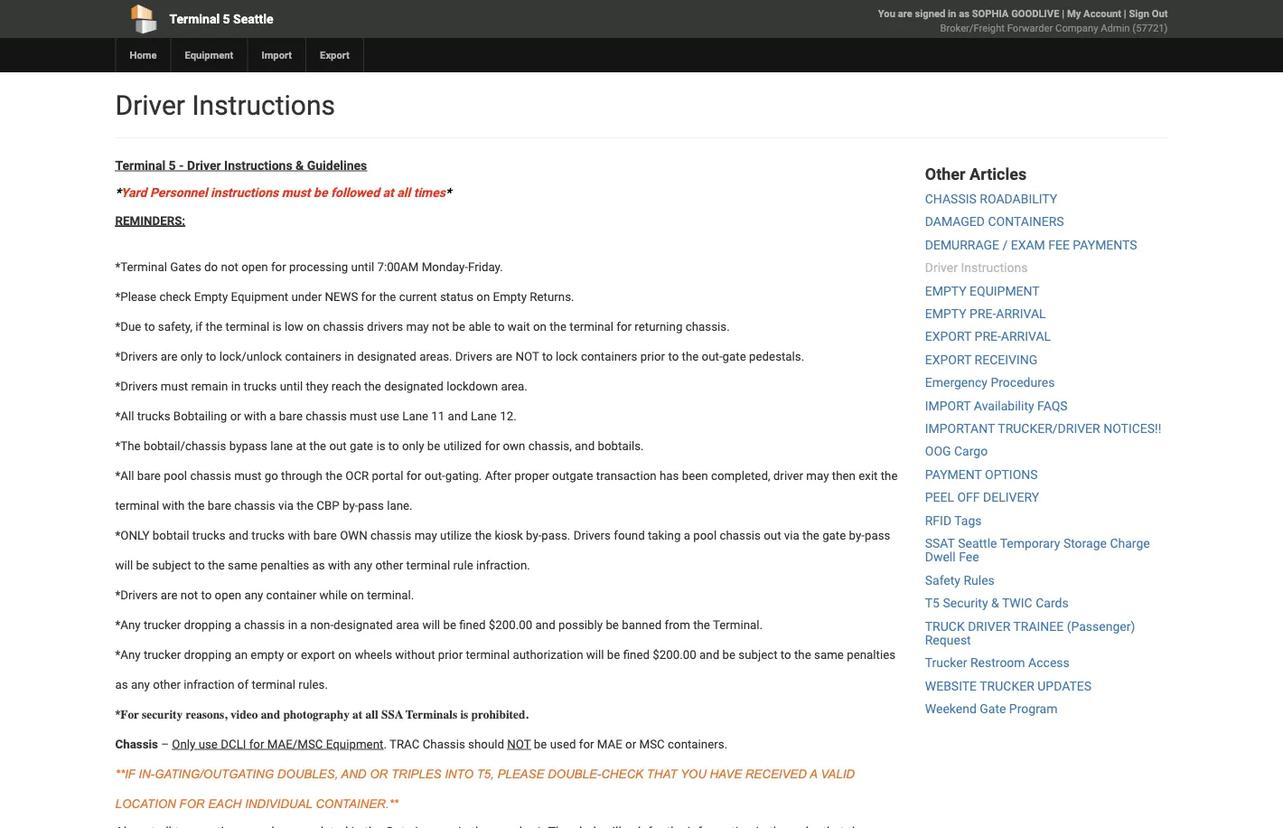 Task type: locate. For each thing, give the bounding box(es) containing it.
safety,
[[158, 319, 193, 333]]

1 vertical spatial pool
[[694, 528, 717, 542]]

drivers
[[120, 349, 158, 363], [455, 349, 493, 363], [120, 379, 158, 393], [574, 528, 611, 542]]

0 horizontal spatial out
[[329, 438, 347, 453]]

0 horizontal spatial empty
[[194, 289, 228, 304]]

1 horizontal spatial &
[[992, 596, 1000, 611]]

own
[[503, 438, 526, 453]]

any for any trucker dropping an empty or export on wheels without prior terminal authorization will be fined $200.00 and be subject to the same penalties as any other infraction of terminal rules.
[[120, 647, 141, 662]]

authorization
[[513, 647, 584, 662]]

may down the current
[[406, 319, 429, 333]]

pool inside all bare pool chassis must go through the ocr portal for out-gating. after proper outgate transaction has been completed, driver may then exit the terminal with the bare chassis via the cbp by-pass lane.
[[164, 468, 187, 483]]

valid
[[821, 767, 855, 780]]

1 horizontal spatial same
[[815, 647, 844, 662]]

2 any from the top
[[120, 647, 141, 662]]

other
[[376, 558, 403, 572], [153, 677, 181, 691]]

dropping for a
[[184, 617, 232, 632]]

1 chassis from the left
[[115, 737, 158, 751]]

1 vertical spatial fined
[[623, 647, 650, 662]]

pass inside all bare pool chassis must go through the ocr portal for out-gating. after proper outgate transaction has been completed, driver may then exit the terminal with the bare chassis via the cbp by-pass lane.
[[358, 498, 384, 512]]

1 any from the top
[[120, 617, 141, 632]]

0 vertical spatial not
[[221, 259, 239, 274]]

2 trucker from the top
[[144, 647, 181, 662]]

with up "bobtail"
[[162, 498, 185, 512]]

double-
[[548, 767, 601, 780]]

out- down chassis.
[[702, 349, 723, 363]]

0 vertical spatial via
[[278, 498, 294, 512]]

all for all trucks bobtailing or with a bare chassis must use lane 11 and lane 12.
[[120, 408, 134, 423]]

0 horizontal spatial pass
[[358, 498, 384, 512]]

empty equipment link
[[925, 283, 1040, 298]]

penalties up container
[[261, 558, 309, 572]]

and inside only bobtail trucks and trucks with bare own chassis may utilize the kiosk by-pass. drivers found taking a pool chassis out via the gate by-pass will be subject to the same penalties as with any other terminal rule infraction.
[[229, 528, 249, 542]]

due
[[120, 319, 141, 333]]

gate up 'ocr'
[[350, 438, 374, 453]]

via
[[278, 498, 294, 512], [785, 528, 800, 542]]

2 vertical spatial gate
[[823, 528, 846, 542]]

via down driver
[[785, 528, 800, 542]]

1 vertical spatial is
[[376, 438, 386, 453]]

& left twic
[[992, 596, 1000, 611]]

empty up wait
[[493, 289, 527, 304]]

use up the bobtail/chassis bypass lane at the out gate is to only be utilized for own chassis, and bobtails.
[[380, 408, 399, 423]]

1 horizontal spatial as
[[312, 558, 325, 572]]

all left ssa
[[366, 707, 378, 721]]

0 vertical spatial as
[[959, 8, 970, 19]]

from
[[665, 617, 691, 632]]

at right lane
[[296, 438, 307, 453]]

gate inside only bobtail trucks and trucks with bare own chassis may utilize the kiosk by-pass. drivers found taking a pool chassis out via the gate by-pass will be subject to the same penalties as with any other terminal rule infraction.
[[823, 528, 846, 542]]

t5 security & twic cards link
[[925, 596, 1069, 611]]

1 dropping from the top
[[184, 617, 232, 632]]

1 horizontal spatial |
[[1124, 8, 1127, 19]]

any inside any trucker dropping an empty or export on wheels without prior terminal authorization will be fined $200.00 and be subject to the same penalties as any other infraction of terminal rules.
[[120, 647, 141, 662]]

equipment up low
[[231, 289, 288, 304]]

1 empty from the left
[[194, 289, 228, 304]]

1 horizontal spatial 5
[[223, 11, 230, 26]]

as
[[959, 8, 970, 19], [312, 558, 325, 572], [115, 677, 128, 691]]

fined up any trucker dropping an empty or export on wheels without prior terminal authorization will be fined $200.00 and be subject to the same penalties as any other infraction of terminal rules.
[[459, 617, 486, 632]]

instructions up equipment
[[961, 260, 1028, 275]]

& up * yard personnel instructions must be followed at all times *
[[296, 158, 304, 173]]

all inside all bare pool chassis must go through the ocr portal for out-gating. after proper outgate transaction has been completed, driver may then exit the terminal with the bare chassis via the cbp by-pass lane.
[[120, 468, 134, 483]]

$200.00 down from
[[653, 647, 697, 662]]

1 vertical spatial via
[[785, 528, 800, 542]]

are right you
[[898, 8, 913, 19]]

will right the area
[[423, 617, 440, 632]]

penalties
[[261, 558, 309, 572], [847, 647, 896, 662]]

a left non-
[[301, 617, 307, 632]]

or
[[230, 408, 241, 423], [287, 647, 298, 662], [626, 737, 637, 751]]

terminal inside terminal 5 seattle link
[[170, 11, 220, 26]]

by- down exit
[[849, 528, 865, 542]]

0 horizontal spatial same
[[228, 558, 258, 572]]

not
[[516, 349, 539, 363], [507, 737, 531, 751]]

1 vertical spatial not
[[432, 319, 450, 333]]

penalties inside only bobtail trucks and trucks with bare own chassis may utilize the kiosk by-pass. drivers found taking a pool chassis out via the gate by-pass will be subject to the same penalties as with any other terminal rule infraction.
[[261, 558, 309, 572]]

1 vertical spatial subject
[[739, 647, 778, 662]]

5
[[223, 11, 230, 26], [169, 158, 176, 173]]

trucker up security
[[144, 647, 181, 662]]

other inside only bobtail trucks and trucks with bare own chassis may utilize the kiosk by-pass. drivers found taking a pool chassis out via the gate by-pass will be subject to the same penalties as with any other terminal rule infraction.
[[376, 558, 403, 572]]

0 vertical spatial trucker
[[144, 617, 181, 632]]

demurrage
[[925, 237, 1000, 252]]

0 vertical spatial terminal
[[170, 11, 220, 26]]

containers
[[988, 214, 1065, 229]]

dropping inside any trucker dropping an empty or export on wheels without prior terminal authorization will be fined $200.00 and be subject to the same penalties as any other infraction of terminal rules.
[[184, 647, 232, 662]]

instructions inside other articles chassis roadability damaged containers demurrage / exam fee payments driver instructions empty equipment empty pre-arrival export pre-arrival export receiving emergency procedures import availability faqs important trucker/driver notices!! oog cargo payment options peel off delivery rfid tags ssat seattle temporary storage charge dwell fee safety rules t5 security & twic cards truck driver trainee (passenger) request trucker restroom access website trucker updates weekend gate program
[[961, 260, 1028, 275]]

to inside any trucker dropping an empty or export on wheels without prior terminal authorization will be fined $200.00 and be subject to the same penalties as any other infraction of terminal rules.
[[781, 647, 792, 662]]

kiosk
[[495, 528, 523, 542]]

may left then
[[807, 468, 829, 483]]

or right mae
[[626, 737, 637, 751]]

trucks down the lock/unlock
[[244, 379, 277, 393]]

0 vertical spatial &
[[296, 158, 304, 173]]

0 vertical spatial dropping
[[184, 617, 232, 632]]

for left own
[[485, 438, 500, 453]]

1 trucker from the top
[[144, 617, 181, 632]]

a right taking
[[684, 528, 691, 542]]

1 all from the top
[[120, 408, 134, 423]]

designated down the drivers
[[357, 349, 417, 363]]

are down safety,
[[161, 349, 178, 363]]

and inside * for security reasons, video and photography at all ssa terminals is prohibited.
[[261, 707, 280, 721]]

12.
[[500, 408, 517, 423]]

only
[[181, 349, 203, 363], [402, 438, 424, 453]]

2 vertical spatial as
[[115, 677, 128, 691]]

1 vertical spatial &
[[992, 596, 1000, 611]]

1 vertical spatial will
[[423, 617, 440, 632]]

any
[[354, 558, 373, 572], [244, 587, 263, 602], [131, 677, 150, 691]]

0 vertical spatial seattle
[[233, 11, 274, 26]]

must left go
[[234, 468, 262, 483]]

empty
[[251, 647, 284, 662]]

is left low
[[273, 319, 282, 333]]

equipment
[[185, 49, 234, 61], [231, 289, 288, 304], [326, 737, 384, 751]]

1 horizontal spatial pass
[[865, 528, 891, 542]]

out- inside all bare pool chassis must go through the ocr portal for out-gating. after proper outgate transaction has been completed, driver may then exit the terminal with the bare chassis via the cbp by-pass lane.
[[425, 468, 445, 483]]

*please
[[115, 289, 157, 304]]

at left ssa
[[353, 707, 363, 721]]

signed
[[915, 8, 946, 19]]

export link
[[306, 38, 363, 72]]

dropping
[[184, 617, 232, 632], [184, 647, 232, 662]]

terminal for terminal 5 seattle
[[170, 11, 220, 26]]

infraction.
[[476, 558, 530, 572]]

dropping for an
[[184, 647, 232, 662]]

0 vertical spatial other
[[376, 558, 403, 572]]

are inside the you are signed in as sophia goodlive | my account | sign out broker/freight forwarder company admin (57721)
[[898, 8, 913, 19]]

2 horizontal spatial at
[[383, 185, 394, 200]]

be down guidelines
[[314, 185, 328, 200]]

1 vertical spatial terminal
[[115, 158, 166, 173]]

must
[[282, 185, 311, 200], [161, 379, 188, 393], [350, 408, 377, 423], [234, 468, 262, 483]]

terminal down empty
[[252, 677, 296, 691]]

sign
[[1129, 8, 1150, 19]]

ssat
[[925, 536, 955, 551]]

check
[[159, 289, 191, 304]]

by- right kiosk
[[526, 528, 542, 542]]

containers right the lock
[[581, 349, 638, 363]]

at inside * for security reasons, video and photography at all ssa terminals is prohibited.
[[353, 707, 363, 721]]

1 vertical spatial arrival
[[1001, 329, 1051, 344]]

chassis
[[323, 319, 364, 333], [306, 408, 347, 423], [190, 468, 231, 483], [234, 498, 275, 512], [371, 528, 412, 542], [720, 528, 761, 542], [244, 617, 285, 632]]

my
[[1068, 8, 1081, 19]]

other up security
[[153, 677, 181, 691]]

1 vertical spatial any
[[120, 647, 141, 662]]

trucker down *drivers
[[144, 617, 181, 632]]

1 vertical spatial pass
[[865, 528, 891, 542]]

terminal up the lock/unlock
[[226, 319, 270, 333]]

gate
[[980, 701, 1007, 716]]

ssa
[[381, 707, 403, 721]]

all up the
[[120, 408, 134, 423]]

fined down banned
[[623, 647, 650, 662]]

is inside * for security reasons, video and photography at all ssa terminals is prohibited.
[[460, 707, 469, 721]]

and up *drivers are not to open any container while on terminal.
[[229, 528, 249, 542]]

1 vertical spatial out
[[764, 528, 782, 542]]

2 all from the top
[[120, 468, 134, 483]]

5 for -
[[169, 158, 176, 173]]

any left container
[[244, 587, 263, 602]]

0 vertical spatial designated
[[357, 349, 417, 363]]

gating/outgating
[[155, 767, 274, 780]]

0 horizontal spatial |
[[1062, 8, 1065, 19]]

out- down utilized
[[425, 468, 445, 483]]

1 horizontal spatial by-
[[526, 528, 542, 542]]

5 for seattle
[[223, 11, 230, 26]]

subject inside any trucker dropping an empty or export on wheels without prior terminal authorization will be fined $200.00 and be subject to the same penalties as any other infraction of terminal rules.
[[739, 647, 778, 662]]

1 horizontal spatial terminal
[[170, 11, 220, 26]]

2 lane from the left
[[471, 408, 497, 423]]

any
[[120, 617, 141, 632], [120, 647, 141, 662]]

trucker for any trucker dropping a chassis in a non-designated area will be fined $200.00 and possibly be banned from the terminal.
[[144, 617, 181, 632]]

on right while
[[351, 587, 364, 602]]

is right terminals
[[460, 707, 469, 721]]

2 vertical spatial will
[[587, 647, 604, 662]]

all
[[397, 185, 411, 200], [366, 707, 378, 721]]

1 horizontal spatial driver
[[187, 158, 221, 173]]

go
[[265, 468, 278, 483]]

1 vertical spatial may
[[807, 468, 829, 483]]

1 horizontal spatial pool
[[694, 528, 717, 542]]

1 vertical spatial trucker
[[144, 647, 181, 662]]

0 vertical spatial any
[[354, 558, 373, 572]]

taking
[[648, 528, 681, 542]]

0 horizontal spatial any
[[131, 677, 150, 691]]

lane left 12.
[[471, 408, 497, 423]]

will
[[115, 558, 133, 572], [423, 617, 440, 632], [587, 647, 604, 662]]

export
[[925, 329, 972, 344], [925, 352, 972, 367]]

for right "dcli"
[[249, 737, 264, 751]]

trucks down go
[[252, 528, 285, 542]]

use
[[380, 408, 399, 423], [199, 737, 218, 751]]

2 horizontal spatial or
[[626, 737, 637, 751]]

1 horizontal spatial seattle
[[958, 536, 998, 551]]

in right remain at the top left
[[231, 379, 241, 393]]

same
[[228, 558, 258, 572], [815, 647, 844, 662]]

all for all bare pool chassis must go through the ocr portal for out-gating. after proper outgate transaction has been completed, driver may then exit the terminal with the bare chassis via the cbp by-pass lane.
[[120, 468, 134, 483]]

wait
[[508, 319, 530, 333]]

not up areas.
[[432, 319, 450, 333]]

in
[[948, 8, 957, 19], [345, 349, 354, 363], [231, 379, 241, 393], [288, 617, 298, 632]]

chassis down *drivers are not to open any container while on terminal.
[[244, 617, 285, 632]]

instructions
[[211, 185, 279, 200]]

open up 'an'
[[215, 587, 241, 602]]

0 horizontal spatial driver
[[115, 89, 185, 121]]

subject down "bobtail"
[[152, 558, 191, 572]]

updates
[[1038, 679, 1092, 693]]

1 vertical spatial out-
[[425, 468, 445, 483]]

trucker inside any trucker dropping an empty or export on wheels without prior terminal authorization will be fined $200.00 and be subject to the same penalties as any other infraction of terminal rules.
[[144, 647, 181, 662]]

– only use dcli for mae/msc equipment . trac chassis should not be used for mae or msc containers.
[[158, 737, 728, 751]]

chassis down completed, on the bottom right of page
[[720, 528, 761, 542]]

the
[[120, 438, 141, 453]]

1 vertical spatial seattle
[[958, 536, 998, 551]]

may inside only bobtail trucks and trucks with bare own chassis may utilize the kiosk by-pass. drivers found taking a pool chassis out via the gate by-pass will be subject to the same penalties as with any other terminal rule infraction.
[[415, 528, 437, 542]]

each
[[208, 797, 242, 810]]

2 empty from the top
[[925, 306, 967, 321]]

2 horizontal spatial will
[[587, 647, 604, 662]]

pass left lane.
[[358, 498, 384, 512]]

2 vertical spatial not
[[181, 587, 198, 602]]

$200.00 up any trucker dropping an empty or export on wheels without prior terminal authorization will be fined $200.00 and be subject to the same penalties as any other infraction of terminal rules.
[[489, 617, 533, 632]]

pool inside only bobtail trucks and trucks with bare own chassis may utilize the kiosk by-pass. drivers found taking a pool chassis out via the gate by-pass will be subject to the same penalties as with any other terminal rule infraction.
[[694, 528, 717, 542]]

0 horizontal spatial will
[[115, 558, 133, 572]]

1 vertical spatial any
[[244, 587, 263, 602]]

1 horizontal spatial via
[[785, 528, 800, 542]]

trainee
[[1014, 619, 1064, 634]]

for right portal
[[407, 468, 422, 483]]

chassis left –
[[115, 737, 158, 751]]

0 horizontal spatial use
[[199, 737, 218, 751]]

0 vertical spatial equipment
[[185, 49, 234, 61]]

are right *drivers
[[161, 587, 178, 602]]

damaged
[[925, 214, 985, 229]]

2 vertical spatial driver
[[925, 260, 958, 275]]

delivery
[[984, 490, 1040, 505]]

or
[[370, 767, 388, 780]]

are
[[898, 8, 913, 19], [161, 349, 178, 363], [496, 349, 513, 363], [161, 587, 178, 602]]

0 vertical spatial until
[[351, 259, 374, 274]]

0 horizontal spatial prior
[[438, 647, 463, 662]]

instructions down import link
[[192, 89, 335, 121]]

1 empty from the top
[[925, 283, 967, 298]]

drivers must remain in trucks until they reach the designated lockdown area.
[[120, 379, 528, 393]]

personnel
[[150, 185, 208, 200]]

0 vertical spatial driver
[[115, 89, 185, 121]]

1 horizontal spatial at
[[353, 707, 363, 721]]

not for are
[[516, 349, 539, 363]]

penalties inside any trucker dropping an empty or export on wheels without prior terminal authorization will be fined $200.00 and be subject to the same penalties as any other infraction of terminal rules.
[[847, 647, 896, 662]]

&
[[296, 158, 304, 173], [992, 596, 1000, 611]]

pre-
[[970, 306, 997, 321], [975, 329, 1001, 344]]

for left processing
[[271, 259, 286, 274]]

other up terminal. in the left of the page
[[376, 558, 403, 572]]

at for photography
[[353, 707, 363, 721]]

lane
[[271, 438, 293, 453]]

to
[[144, 319, 155, 333], [494, 319, 505, 333], [206, 349, 216, 363], [542, 349, 553, 363], [668, 349, 679, 363], [389, 438, 399, 453], [194, 558, 205, 572], [201, 587, 212, 602], [781, 647, 792, 662]]

0 horizontal spatial only
[[181, 349, 203, 363]]

0 vertical spatial will
[[115, 558, 133, 572]]

all for times
[[397, 185, 411, 200]]

roadability
[[980, 191, 1058, 206]]

pool down bobtail/chassis
[[164, 468, 187, 483]]

1 horizontal spatial $200.00
[[653, 647, 697, 662]]

as up the broker/freight
[[959, 8, 970, 19]]

prohibited.
[[472, 707, 529, 721]]

2 vertical spatial at
[[353, 707, 363, 721]]

0 horizontal spatial chassis
[[115, 737, 158, 751]]

arrival
[[997, 306, 1046, 321], [1001, 329, 1051, 344]]

1 horizontal spatial penalties
[[847, 647, 896, 662]]

all inside * for security reasons, video and photography at all ssa terminals is prohibited.
[[366, 707, 378, 721]]

prior down any trucker dropping a chassis in a non-designated area will be fined $200.00 and possibly be banned from the terminal.
[[438, 647, 463, 662]]

my account link
[[1068, 8, 1122, 19]]

receiving
[[975, 352, 1038, 367]]

0 vertical spatial arrival
[[997, 306, 1046, 321]]

equipment down terminal 5 seattle
[[185, 49, 234, 61]]

in right signed
[[948, 8, 957, 19]]

1 vertical spatial dropping
[[184, 647, 232, 662]]

1 vertical spatial export
[[925, 352, 972, 367]]

bare left 'own'
[[313, 528, 337, 542]]

equipment inside equipment link
[[185, 49, 234, 61]]

0 horizontal spatial 5
[[169, 158, 176, 173]]

chassis,
[[529, 438, 572, 453]]

with up while
[[328, 558, 351, 572]]

2 export from the top
[[925, 352, 972, 367]]

for
[[120, 707, 139, 721]]

a up 'an'
[[235, 617, 241, 632]]

same inside only bobtail trucks and trucks with bare own chassis may utilize the kiosk by-pass. drivers found taking a pool chassis out via the gate by-pass will be subject to the same penalties as with any other terminal rule infraction.
[[228, 558, 258, 572]]

request
[[925, 633, 972, 648]]

arrival down equipment
[[997, 306, 1046, 321]]

or right empty
[[287, 647, 298, 662]]

out up 'ocr'
[[329, 438, 347, 453]]

1 vertical spatial until
[[280, 379, 303, 393]]

any down *drivers
[[120, 617, 141, 632]]

2 dropping from the top
[[184, 647, 232, 662]]

chassis.
[[686, 319, 730, 333]]

for
[[271, 259, 286, 274], [361, 289, 376, 304], [617, 319, 632, 333], [485, 438, 500, 453], [407, 468, 422, 483], [249, 737, 264, 751], [579, 737, 594, 751]]

open for not
[[241, 259, 268, 274]]

guidelines
[[307, 158, 367, 173]]

5 up equipment link
[[223, 11, 230, 26]]

1 vertical spatial at
[[296, 438, 307, 453]]

1 vertical spatial open
[[215, 587, 241, 602]]

1 vertical spatial other
[[153, 677, 181, 691]]

1 vertical spatial all
[[120, 468, 134, 483]]

as inside any trucker dropping an empty or export on wheels without prior terminal authorization will be fined $200.00 and be subject to the same penalties as any other infraction of terminal rules.
[[115, 677, 128, 691]]

1 vertical spatial use
[[199, 737, 218, 751]]

transaction
[[596, 468, 657, 483]]

any inside only bobtail trucks and trucks with bare own chassis may utilize the kiosk by-pass. drivers found taking a pool chassis out via the gate by-pass will be subject to the same penalties as with any other terminal rule infraction.
[[354, 558, 373, 572]]

until up *please check empty equipment under news for the current status on empty returns.
[[351, 259, 374, 274]]

not right the do
[[221, 259, 239, 274]]

terminal inside only bobtail trucks and trucks with bare own chassis may utilize the kiosk by-pass. drivers found taking a pool chassis out via the gate by-pass will be subject to the same penalties as with any other terminal rule infraction.
[[406, 558, 450, 572]]

trac
[[390, 737, 420, 751]]

chassis down terminals
[[423, 737, 465, 751]]

gate down chassis.
[[723, 349, 746, 363]]

news
[[325, 289, 358, 304]]

must left remain at the top left
[[161, 379, 188, 393]]

designated down areas.
[[384, 379, 444, 393]]

equipment up "and"
[[326, 737, 384, 751]]

photography
[[283, 707, 350, 721]]

be inside only bobtail trucks and trucks with bare own chassis may utilize the kiosk by-pass. drivers found taking a pool chassis out via the gate by-pass will be subject to the same penalties as with any other terminal rule infraction.
[[136, 558, 149, 572]]

pass down exit
[[865, 528, 891, 542]]

out-
[[702, 349, 723, 363], [425, 468, 445, 483]]

terminal left rule
[[406, 558, 450, 572]]

0 vertical spatial prior
[[641, 349, 665, 363]]

import
[[925, 398, 971, 413]]

1 horizontal spatial gate
[[723, 349, 746, 363]]

0 vertical spatial gate
[[723, 349, 746, 363]]

1 horizontal spatial out
[[764, 528, 782, 542]]

export up export receiving link
[[925, 329, 972, 344]]

0 vertical spatial same
[[228, 558, 258, 572]]

2 containers from the left
[[581, 349, 638, 363]]

pool
[[164, 468, 187, 483], [694, 528, 717, 542]]

2 empty from the left
[[493, 289, 527, 304]]

0 vertical spatial all
[[120, 408, 134, 423]]

$200.00 inside any trucker dropping an empty or export on wheels without prior terminal authorization will be fined $200.00 and be subject to the same penalties as any other infraction of terminal rules.
[[653, 647, 697, 662]]

not for should
[[507, 737, 531, 751]]

on right export
[[338, 647, 352, 662]]

tags
[[955, 513, 982, 528]]

not up please on the bottom left of the page
[[507, 737, 531, 751]]

0 vertical spatial 5
[[223, 11, 230, 26]]

0 horizontal spatial out-
[[425, 468, 445, 483]]

important
[[925, 421, 995, 436]]

out inside only bobtail trucks and trucks with bare own chassis may utilize the kiosk by-pass. drivers found taking a pool chassis out via the gate by-pass will be subject to the same penalties as with any other terminal rule infraction.
[[764, 528, 782, 542]]

may
[[406, 319, 429, 333], [807, 468, 829, 483], [415, 528, 437, 542]]

1 vertical spatial 5
[[169, 158, 176, 173]]

1 horizontal spatial any
[[244, 587, 263, 602]]

without
[[395, 647, 435, 662]]



Task type: vqa. For each thing, say whether or not it's contained in the screenshot.
third slc from the bottom of the page
no



Task type: describe. For each thing, give the bounding box(es) containing it.
0 vertical spatial out
[[329, 438, 347, 453]]

0 vertical spatial instructions
[[192, 89, 335, 121]]

via inside all bare pool chassis must go through the ocr portal for out-gating. after proper outgate transaction has been completed, driver may then exit the terminal with the bare chassis via the cbp by-pass lane.
[[278, 498, 294, 512]]

reach
[[332, 379, 361, 393]]

are for drivers are only to lock/unlock containers in designated areas. drivers are not to lock containers prior to the out-gate pedestals.
[[161, 349, 178, 363]]

driver
[[774, 468, 804, 483]]

0 vertical spatial only
[[181, 349, 203, 363]]

* for security reasons, video and photography at all ssa terminals is prohibited.
[[115, 707, 529, 721]]

rules
[[964, 573, 995, 588]]

be right authorization
[[607, 647, 621, 662]]

out
[[1152, 8, 1168, 19]]

check
[[601, 767, 644, 780]]

lock/unlock
[[219, 349, 282, 363]]

bobtail/chassis
[[144, 438, 226, 453]]

-
[[179, 158, 184, 173]]

via inside only bobtail trucks and trucks with bare own chassis may utilize the kiosk by-pass. drivers found taking a pool chassis out via the gate by-pass will be subject to the same penalties as with any other terminal rule infraction.
[[785, 528, 800, 542]]

in left non-
[[288, 617, 298, 632]]

1 horizontal spatial is
[[376, 438, 386, 453]]

for right the 'news'
[[361, 289, 376, 304]]

seattle inside other articles chassis roadability damaged containers demurrage / exam fee payments driver instructions empty equipment empty pre-arrival export pre-arrival export receiving emergency procedures import availability faqs important trucker/driver notices!! oog cargo payment options peel off delivery rfid tags ssat seattle temporary storage charge dwell fee safety rules t5 security & twic cards truck driver trainee (passenger) request trucker restroom access website trucker updates weekend gate program
[[958, 536, 998, 551]]

truck
[[925, 619, 965, 634]]

a inside only bobtail trucks and trucks with bare own chassis may utilize the kiosk by-pass. drivers found taking a pool chassis out via the gate by-pass will be subject to the same penalties as with any other terminal rule infraction.
[[684, 528, 691, 542]]

0 vertical spatial or
[[230, 408, 241, 423]]

rfid tags link
[[925, 513, 982, 528]]

cargo
[[955, 444, 988, 459]]

be right the area
[[443, 617, 456, 632]]

be down terminal.
[[723, 647, 736, 662]]

with left 'own'
[[288, 528, 310, 542]]

areas.
[[420, 349, 452, 363]]

a
[[810, 767, 818, 780]]

11
[[432, 408, 445, 423]]

must inside all bare pool chassis must go through the ocr portal for out-gating. after proper outgate transaction has been completed, driver may then exit the terminal with the bare chassis via the cbp by-pass lane.
[[234, 468, 262, 483]]

by- inside all bare pool chassis must go through the ocr portal for out-gating. after proper outgate transaction has been completed, driver may then exit the terminal with the bare chassis via the cbp by-pass lane.
[[343, 498, 358, 512]]

containers.
[[668, 737, 728, 751]]

same inside any trucker dropping an empty or export on wheels without prior terminal authorization will be fined $200.00 and be subject to the same penalties as any other infraction of terminal rules.
[[815, 647, 844, 662]]

a up lane
[[270, 408, 276, 423]]

* yard personnel instructions must be followed at all times *
[[115, 185, 451, 200]]

–
[[161, 737, 169, 751]]

& inside other articles chassis roadability damaged containers demurrage / exam fee payments driver instructions empty equipment empty pre-arrival export pre-arrival export receiving emergency procedures import availability faqs important trucker/driver notices!! oog cargo payment options peel off delivery rfid tags ssat seattle temporary storage charge dwell fee safety rules t5 security & twic cards truck driver trainee (passenger) request trucker restroom access website trucker updates weekend gate program
[[992, 596, 1000, 611]]

gates
[[170, 259, 201, 274]]

/
[[1003, 237, 1008, 252]]

2 horizontal spatial by-
[[849, 528, 865, 542]]

rule
[[453, 558, 473, 572]]

container.**
[[316, 797, 398, 810]]

into
[[445, 767, 473, 780]]

on right status
[[477, 289, 490, 304]]

pedestals.
[[749, 349, 805, 363]]

will inside any trucker dropping an empty or export on wheels without prior terminal authorization will be fined $200.00 and be subject to the same penalties as any other infraction of terminal rules.
[[587, 647, 604, 662]]

for
[[179, 797, 205, 810]]

1 vertical spatial gate
[[350, 438, 374, 453]]

are for *drivers are not to open any container while on terminal.
[[161, 587, 178, 602]]

subject inside only bobtail trucks and trucks with bare own chassis may utilize the kiosk by-pass. drivers found taking a pool chassis out via the gate by-pass will be subject to the same penalties as with any other terminal rule infraction.
[[152, 558, 191, 572]]

exam
[[1011, 237, 1046, 252]]

driver
[[968, 619, 1011, 634]]

are up area.
[[496, 349, 513, 363]]

be left used at the bottom of page
[[534, 737, 547, 751]]

trucks right "bobtail"
[[192, 528, 226, 542]]

any inside any trucker dropping an empty or export on wheels without prior terminal authorization will be fined $200.00 and be subject to the same penalties as any other infraction of terminal rules.
[[131, 677, 150, 691]]

0 horizontal spatial at
[[296, 438, 307, 453]]

should
[[468, 737, 504, 751]]

at for followed
[[383, 185, 394, 200]]

as inside only bobtail trucks and trucks with bare own chassis may utilize the kiosk by-pass. drivers found taking a pool chassis out via the gate by-pass will be subject to the same penalties as with any other terminal rule infraction.
[[312, 558, 325, 572]]

(57721)
[[1133, 22, 1168, 34]]

fee
[[1049, 237, 1070, 252]]

or inside any trucker dropping an empty or export on wheels without prior terminal authorization will be fined $200.00 and be subject to the same penalties as any other infraction of terminal rules.
[[287, 647, 298, 662]]

under
[[291, 289, 322, 304]]

other inside any trucker dropping an empty or export on wheels without prior terminal authorization will be fined $200.00 and be subject to the same penalties as any other infraction of terminal rules.
[[153, 677, 181, 691]]

in inside the you are signed in as sophia goodlive | my account | sign out broker/freight forwarder company admin (57721)
[[948, 8, 957, 19]]

account
[[1084, 8, 1122, 19]]

been
[[682, 468, 708, 483]]

for inside all bare pool chassis must go through the ocr portal for out-gating. after proper outgate transaction has been completed, driver may then exit the terminal with the bare chassis via the cbp by-pass lane.
[[407, 468, 422, 483]]

7:00am
[[377, 259, 419, 274]]

will inside only bobtail trucks and trucks with bare own chassis may utilize the kiosk by-pass. drivers found taking a pool chassis out via the gate by-pass will be subject to the same penalties as with any other terminal rule infraction.
[[115, 558, 133, 572]]

has
[[660, 468, 679, 483]]

driver inside other articles chassis roadability damaged containers demurrage / exam fee payments driver instructions empty equipment empty pre-arrival export pre-arrival export receiving emergency procedures import availability faqs important trucker/driver notices!! oog cargo payment options peel off delivery rfid tags ssat seattle temporary storage charge dwell fee safety rules t5 security & twic cards truck driver trainee (passenger) request trucker restroom access website trucker updates weekend gate program
[[925, 260, 958, 275]]

trucker restroom access link
[[925, 656, 1070, 670]]

as inside the you are signed in as sophia goodlive | my account | sign out broker/freight forwarder company admin (57721)
[[959, 8, 970, 19]]

chassis down *please check empty equipment under news for the current status on empty returns.
[[323, 319, 364, 333]]

only
[[120, 528, 150, 542]]

1 vertical spatial only
[[402, 438, 424, 453]]

and inside any trucker dropping an empty or export on wheels without prior terminal authorization will be fined $200.00 and be subject to the same penalties as any other infraction of terminal rules.
[[700, 647, 720, 662]]

prior inside any trucker dropping an empty or export on wheels without prior terminal authorization will be fined $200.00 and be subject to the same penalties as any other infraction of terminal rules.
[[438, 647, 463, 662]]

damaged containers link
[[925, 214, 1065, 229]]

2 chassis from the left
[[423, 737, 465, 751]]

they
[[306, 379, 329, 393]]

exit
[[859, 468, 878, 483]]

please
[[498, 767, 544, 780]]

chassis down go
[[234, 498, 275, 512]]

and up outgate
[[575, 438, 595, 453]]

payments
[[1073, 237, 1138, 252]]

terminal 5 - driver instructions & guidelines
[[115, 158, 367, 173]]

1 vertical spatial equipment
[[231, 289, 288, 304]]

chassis down bobtail/chassis
[[190, 468, 231, 483]]

2 vertical spatial designated
[[334, 617, 393, 632]]

for left mae
[[579, 737, 594, 751]]

followed
[[331, 185, 380, 200]]

0 vertical spatial pre-
[[970, 306, 997, 321]]

*terminal
[[115, 259, 167, 274]]

on right low
[[307, 319, 320, 333]]

any trucker dropping a chassis in a non-designated area will be fined $200.00 and possibly be banned from the terminal.
[[120, 617, 763, 632]]

other articles chassis roadability damaged containers demurrage / exam fee payments driver instructions empty equipment empty pre-arrival export pre-arrival export receiving emergency procedures import availability faqs important trucker/driver notices!! oog cargo payment options peel off delivery rfid tags ssat seattle temporary storage charge dwell fee safety rules t5 security & twic cards truck driver trainee (passenger) request trucker restroom access website trucker updates weekend gate program
[[925, 165, 1162, 716]]

with up bypass
[[244, 408, 267, 423]]

any for any trucker dropping a chassis in a non-designated area will be fined $200.00 and possibly be banned from the terminal.
[[120, 617, 141, 632]]

terminal 5 seattle link
[[115, 0, 538, 38]]

terminal up the lock
[[570, 319, 614, 333]]

yard
[[121, 185, 147, 200]]

trucks up the
[[137, 408, 170, 423]]

due to safety, if the terminal is low on chassis drivers may not be able to wait on the terminal for returning chassis.
[[120, 319, 730, 333]]

1 vertical spatial pre-
[[975, 329, 1001, 344]]

are for you are signed in as sophia goodlive | my account | sign out broker/freight forwarder company admin (57721)
[[898, 8, 913, 19]]

dcli
[[221, 737, 246, 751]]

oog cargo link
[[925, 444, 988, 459]]

driver instructions
[[115, 89, 335, 121]]

0 horizontal spatial fined
[[459, 617, 486, 632]]

home link
[[115, 38, 170, 72]]

bare down bypass
[[208, 498, 231, 512]]

mae/msc
[[267, 737, 323, 751]]

fined inside any trucker dropping an empty or export on wheels without prior terminal authorization will be fined $200.00 and be subject to the same penalties as any other infraction of terminal rules.
[[623, 647, 650, 662]]

open for to
[[215, 587, 241, 602]]

terminal for terminal 5 - driver instructions & guidelines
[[115, 158, 166, 173]]

options
[[985, 467, 1038, 482]]

pass inside only bobtail trucks and trucks with bare own chassis may utilize the kiosk by-pass. drivers found taking a pool chassis out via the gate by-pass will be subject to the same penalties as with any other terminal rule infraction.
[[865, 528, 891, 542]]

on right wait
[[533, 319, 547, 333]]

1 containers from the left
[[285, 349, 342, 363]]

be left banned
[[606, 617, 619, 632]]

0 horizontal spatial &
[[296, 158, 304, 173]]

0 horizontal spatial seattle
[[233, 11, 274, 26]]

faqs
[[1038, 398, 1068, 413]]

outgate
[[552, 468, 593, 483]]

bypass
[[229, 438, 268, 453]]

0 horizontal spatial until
[[280, 379, 303, 393]]

any trucker dropping an empty or export on wheels without prior terminal authorization will be fined $200.00 and be subject to the same penalties as any other infraction of terminal rules.
[[115, 647, 896, 691]]

0 horizontal spatial $200.00
[[489, 617, 533, 632]]

1 horizontal spatial will
[[423, 617, 440, 632]]

own
[[340, 528, 368, 542]]

terminal 5 seattle
[[170, 11, 274, 26]]

chassis down "drivers must remain in trucks until they reach the designated lockdown area."
[[306, 408, 347, 423]]

1 horizontal spatial until
[[351, 259, 374, 274]]

2 vertical spatial or
[[626, 737, 637, 751]]

the inside any trucker dropping an empty or export on wheels without prior terminal authorization will be fined $200.00 and be subject to the same penalties as any other infraction of terminal rules.
[[795, 647, 812, 662]]

be left utilized
[[427, 438, 441, 453]]

location
[[115, 797, 176, 810]]

banned
[[622, 617, 662, 632]]

2 vertical spatial equipment
[[326, 737, 384, 751]]

drivers are only to lock/unlock containers in designated areas. drivers are not to lock containers prior to the out-gate pedestals.
[[120, 349, 805, 363]]

through
[[281, 468, 323, 483]]

payment
[[925, 467, 982, 482]]

must down guidelines
[[282, 185, 311, 200]]

1 | from the left
[[1062, 8, 1065, 19]]

trucker for any trucker dropping an empty or export on wheels without prior terminal authorization will be fined $200.00 and be subject to the same penalties as any other infraction of terminal rules.
[[144, 647, 181, 662]]

0 horizontal spatial not
[[181, 587, 198, 602]]

current
[[399, 289, 437, 304]]

ssat seattle temporary storage charge dwell fee link
[[925, 536, 1151, 565]]

goodlive
[[1012, 8, 1060, 19]]

drivers
[[367, 319, 403, 333]]

1 lane from the left
[[402, 408, 429, 423]]

notices!!
[[1104, 421, 1162, 436]]

t5,
[[477, 767, 494, 780]]

storage
[[1064, 536, 1107, 551]]

charge
[[1110, 536, 1151, 551]]

and up authorization
[[536, 617, 556, 632]]

import availability faqs link
[[925, 398, 1068, 413]]

1 vertical spatial designated
[[384, 379, 444, 393]]

trucker/driver
[[998, 421, 1101, 436]]

1 horizontal spatial not
[[221, 259, 239, 274]]

in up reach
[[345, 349, 354, 363]]

important trucker/driver notices!! link
[[925, 421, 1162, 436]]

chassis roadability link
[[925, 191, 1058, 206]]

2 horizontal spatial not
[[432, 319, 450, 333]]

website
[[925, 679, 977, 693]]

bare up lane
[[279, 408, 303, 423]]

must down reach
[[350, 408, 377, 423]]

for left returning
[[617, 319, 632, 333]]

chassis down lane.
[[371, 528, 412, 542]]

may inside all bare pool chassis must go through the ocr portal for out-gating. after proper outgate transaction has been completed, driver may then exit the terminal with the bare chassis via the cbp by-pass lane.
[[807, 468, 829, 483]]

on inside any trucker dropping an empty or export on wheels without prior terminal authorization will be fined $200.00 and be subject to the same penalties as any other infraction of terminal rules.
[[338, 647, 352, 662]]

1 export from the top
[[925, 329, 972, 344]]

0 vertical spatial is
[[273, 319, 282, 333]]

that
[[647, 767, 677, 780]]

1 vertical spatial instructions
[[224, 158, 293, 173]]

1 horizontal spatial use
[[380, 408, 399, 423]]

1 vertical spatial driver
[[187, 158, 221, 173]]

company
[[1056, 22, 1099, 34]]

2 | from the left
[[1124, 8, 1127, 19]]

bare down the
[[137, 468, 161, 483]]

able
[[469, 319, 491, 333]]

terminal down any trucker dropping a chassis in a non-designated area will be fined $200.00 and possibly be banned from the terminal.
[[466, 647, 510, 662]]

all for ssa
[[366, 707, 378, 721]]

dwell
[[925, 550, 956, 565]]

safety rules link
[[925, 573, 995, 588]]

drivers inside only bobtail trucks and trucks with bare own chassis may utilize the kiosk by-pass. drivers found taking a pool chassis out via the gate by-pass will be subject to the same penalties as with any other terminal rule infraction.
[[574, 528, 611, 542]]

1 horizontal spatial out-
[[702, 349, 723, 363]]

to inside only bobtail trucks and trucks with bare own chassis may utilize the kiosk by-pass. drivers found taking a pool chassis out via the gate by-pass will be subject to the same penalties as with any other terminal rule infraction.
[[194, 558, 205, 572]]

area
[[396, 617, 420, 632]]

doubles,
[[277, 767, 338, 780]]

security
[[943, 596, 989, 611]]

and right 11
[[448, 408, 468, 423]]

portal
[[372, 468, 404, 483]]

be left able
[[452, 319, 466, 333]]

broker/freight
[[941, 22, 1005, 34]]

0 vertical spatial may
[[406, 319, 429, 333]]

bare inside only bobtail trucks and trucks with bare own chassis may utilize the kiosk by-pass. drivers found taking a pool chassis out via the gate by-pass will be subject to the same penalties as with any other terminal rule infraction.
[[313, 528, 337, 542]]

terminal inside all bare pool chassis must go through the ocr portal for out-gating. after proper outgate transaction has been completed, driver may then exit the terminal with the bare chassis via the cbp by-pass lane.
[[115, 498, 159, 512]]

with inside all bare pool chassis must go through the ocr portal for out-gating. after proper outgate transaction has been completed, driver may then exit the terminal with the bare chassis via the cbp by-pass lane.
[[162, 498, 185, 512]]

you
[[878, 8, 896, 19]]



